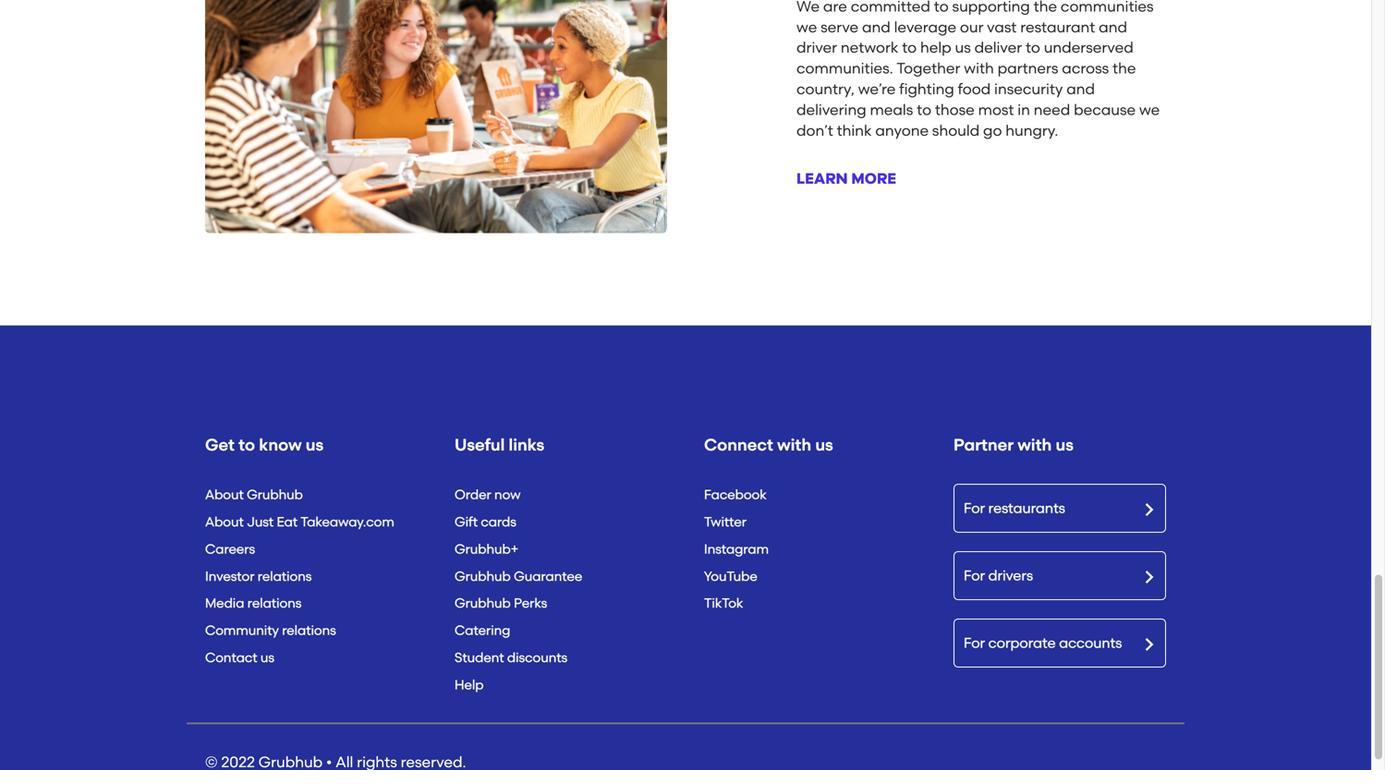 Task type: describe. For each thing, give the bounding box(es) containing it.
careers link
[[205, 542, 255, 557]]

0 vertical spatial grubhub
[[247, 487, 303, 503]]

us right know
[[306, 435, 324, 455]]

for corporate accounts link
[[955, 620, 1166, 667]]

media relations
[[205, 596, 302, 612]]

network
[[841, 39, 899, 57]]

guarantee
[[514, 569, 583, 584]]

with inside we are committed to supporting the communities we serve and leverage our vast restaurant and driver network to help us deliver to underserved communities. together with partners across the country, we're fighting food insecurity and delivering meals to those most in need because we don't think anyone should go hungry.
[[964, 60, 994, 77]]

instagram
[[704, 542, 769, 557]]

drivers
[[989, 568, 1034, 585]]

for for for drivers
[[964, 568, 985, 585]]

youtube link
[[704, 569, 758, 584]]

grubhub perks link
[[455, 596, 547, 612]]

about just eat takeaway.com
[[205, 514, 395, 530]]

0 horizontal spatial the
[[1034, 0, 1058, 15]]

we
[[797, 0, 820, 15]]

because
[[1074, 101, 1136, 119]]

perks
[[514, 596, 547, 612]]

accounts
[[1060, 636, 1122, 652]]

grubhub+
[[455, 542, 519, 557]]

our
[[960, 18, 984, 36]]

learn more link
[[797, 170, 897, 188]]

useful
[[455, 435, 505, 455]]

vast
[[987, 18, 1017, 36]]

most
[[979, 101, 1014, 119]]

together
[[897, 60, 961, 77]]

with for partner with us
[[1018, 435, 1052, 455]]

help
[[921, 39, 952, 57]]

partner
[[954, 435, 1014, 455]]

restaurant
[[1021, 18, 1096, 36]]

connect
[[704, 435, 774, 455]]

help
[[455, 677, 484, 693]]

partners
[[998, 60, 1059, 77]]

investor
[[205, 569, 255, 584]]

think
[[837, 122, 872, 139]]

to down leverage at the right
[[902, 39, 917, 57]]

about for about grubhub
[[205, 487, 244, 503]]

serve
[[821, 18, 859, 36]]

community relations link
[[205, 623, 336, 639]]

us up for restaurants link
[[1056, 435, 1074, 455]]

deliver
[[975, 39, 1023, 57]]

tiktok link
[[704, 596, 744, 612]]

partner with us
[[954, 435, 1074, 455]]

go
[[984, 122, 1002, 139]]

just
[[247, 514, 274, 530]]

facebook link
[[704, 487, 767, 503]]

committed
[[851, 0, 931, 15]]

relations for investor relations
[[258, 569, 312, 584]]

get to know us
[[205, 435, 324, 455]]

grubhub guarantee link
[[455, 569, 583, 584]]

are
[[824, 0, 848, 15]]

contact us link
[[205, 650, 275, 666]]

hungry.
[[1006, 122, 1059, 139]]

to up leverage at the right
[[934, 0, 949, 15]]

investor relations
[[205, 569, 312, 584]]

for restaurants link
[[955, 485, 1166, 533]]

us down 'community relations' link
[[261, 650, 275, 666]]

communities
[[1061, 0, 1154, 15]]

to right 'get'
[[239, 435, 255, 455]]

2 horizontal spatial and
[[1099, 18, 1128, 36]]

fighting
[[900, 80, 955, 98]]

student
[[455, 650, 504, 666]]

grubhub perks
[[455, 596, 547, 612]]

contact us
[[205, 650, 275, 666]]

facebook
[[704, 487, 767, 503]]

student discounts
[[455, 650, 568, 666]]

in
[[1018, 101, 1031, 119]]

us right connect
[[816, 435, 834, 455]]

leverage
[[894, 18, 957, 36]]

youtube
[[704, 569, 758, 584]]

eat
[[277, 514, 298, 530]]

catering link
[[455, 623, 511, 639]]

for drivers
[[964, 568, 1034, 585]]

links
[[509, 435, 545, 455]]

twitter
[[704, 514, 747, 530]]

learn more
[[797, 170, 897, 188]]

those
[[935, 101, 975, 119]]



Task type: locate. For each thing, give the bounding box(es) containing it.
across
[[1062, 60, 1109, 77]]

0 vertical spatial we
[[797, 18, 817, 36]]

know
[[259, 435, 302, 455]]

we down we
[[797, 18, 817, 36]]

relations for community relations
[[282, 623, 336, 639]]

twitter link
[[704, 514, 747, 530]]

to
[[934, 0, 949, 15], [902, 39, 917, 57], [1026, 39, 1041, 57], [917, 101, 932, 119], [239, 435, 255, 455]]

grubhub down grubhub+ on the bottom left of the page
[[455, 569, 511, 584]]

instagram link
[[704, 542, 769, 557]]

grubhub guarantee
[[455, 569, 583, 584]]

0 vertical spatial relations
[[258, 569, 312, 584]]

2 about from the top
[[205, 514, 244, 530]]

relations
[[258, 569, 312, 584], [248, 596, 302, 612], [282, 623, 336, 639]]

grubhub up eat
[[247, 487, 303, 503]]

cards
[[481, 514, 517, 530]]

we
[[797, 18, 817, 36], [1140, 101, 1160, 119]]

gift cards
[[455, 514, 517, 530]]

grubhub
[[247, 487, 303, 503], [455, 569, 511, 584], [455, 596, 511, 612]]

takeaway.com
[[301, 514, 395, 530]]

with for connect with us
[[778, 435, 812, 455]]

useful links
[[455, 435, 545, 455]]

driver
[[797, 39, 838, 57]]

need
[[1034, 101, 1071, 119]]

for left restaurants
[[964, 501, 985, 517]]

1 vertical spatial for
[[964, 568, 985, 585]]

with right partner
[[1018, 435, 1052, 455]]

2 vertical spatial grubhub
[[455, 596, 511, 612]]

contact
[[205, 650, 258, 666]]

delivering
[[797, 101, 867, 119]]

1 about from the top
[[205, 487, 244, 503]]

1 horizontal spatial we
[[1140, 101, 1160, 119]]

and down "communities"
[[1099, 18, 1128, 36]]

connect with us
[[704, 435, 834, 455]]

1 vertical spatial grubhub
[[455, 569, 511, 584]]

community
[[205, 623, 279, 639]]

should
[[933, 122, 980, 139]]

2 vertical spatial for
[[964, 636, 985, 652]]

1 horizontal spatial with
[[964, 60, 994, 77]]

underserved
[[1044, 39, 1134, 57]]

now
[[495, 487, 521, 503]]

1 vertical spatial relations
[[248, 596, 302, 612]]

0 horizontal spatial with
[[778, 435, 812, 455]]

relations up media relations
[[258, 569, 312, 584]]

more
[[852, 170, 897, 188]]

to up partners
[[1026, 39, 1041, 57]]

0 vertical spatial for
[[964, 501, 985, 517]]

relations for media relations
[[248, 596, 302, 612]]

corporate
[[989, 636, 1056, 652]]

gift cards link
[[455, 514, 517, 530]]

community relations
[[205, 623, 336, 639]]

about grubhub
[[205, 487, 303, 503]]

2 vertical spatial relations
[[282, 623, 336, 639]]

and down across
[[1067, 80, 1095, 98]]

about up careers
[[205, 514, 244, 530]]

and up network
[[862, 18, 891, 36]]

1 vertical spatial about
[[205, 514, 244, 530]]

for corporate accounts
[[964, 636, 1122, 652]]

us inside we are committed to supporting the communities we serve and leverage our vast restaurant and driver network to help us deliver to underserved communities. together with partners across the country, we're fighting food insecurity and delivering meals to those most in need because we don't think anyone should go hungry.
[[955, 39, 971, 57]]

order now link
[[455, 487, 521, 503]]

for for for restaurants
[[964, 501, 985, 517]]

2 horizontal spatial with
[[1018, 435, 1052, 455]]

media relations link
[[205, 596, 302, 612]]

0 vertical spatial the
[[1034, 0, 1058, 15]]

0 horizontal spatial we
[[797, 18, 817, 36]]

with
[[964, 60, 994, 77], [778, 435, 812, 455], [1018, 435, 1052, 455]]

get
[[205, 435, 235, 455]]

1 horizontal spatial the
[[1113, 60, 1137, 77]]

for left drivers
[[964, 568, 985, 585]]

restaurants
[[989, 501, 1066, 517]]

with up food
[[964, 60, 994, 77]]

the up restaurant
[[1034, 0, 1058, 15]]

1 for from the top
[[964, 501, 985, 517]]

grubhub+ link
[[455, 542, 519, 557]]

the right across
[[1113, 60, 1137, 77]]

learn
[[797, 170, 848, 188]]

order
[[455, 487, 491, 503]]

relations up 'community relations' link
[[248, 596, 302, 612]]

we right because
[[1140, 101, 1160, 119]]

anyone
[[876, 122, 929, 139]]

2 for from the top
[[964, 568, 985, 585]]

for for for corporate accounts
[[964, 636, 985, 652]]

grubhub for grubhub perks
[[455, 596, 511, 612]]

for left corporate
[[964, 636, 985, 652]]

we are committed to supporting the communities we serve and leverage our vast restaurant and driver network to help us deliver to underserved communities. together with partners across the country, we're fighting food insecurity and delivering meals to those most in need because we don't think anyone should go hungry.
[[797, 0, 1160, 139]]

careers
[[205, 542, 255, 557]]

relations down media relations
[[282, 623, 336, 639]]

order now
[[455, 487, 521, 503]]

investor relations link
[[205, 569, 312, 584]]

gift
[[455, 514, 478, 530]]

grubhub up catering
[[455, 596, 511, 612]]

discounts
[[507, 650, 568, 666]]

supporting
[[953, 0, 1031, 15]]

1 horizontal spatial and
[[1067, 80, 1095, 98]]

about
[[205, 487, 244, 503], [205, 514, 244, 530]]

tiktok
[[704, 596, 744, 612]]

food
[[958, 80, 991, 98]]

0 horizontal spatial and
[[862, 18, 891, 36]]

student discounts link
[[455, 650, 568, 666]]

0 vertical spatial about
[[205, 487, 244, 503]]

grubhub for grubhub guarantee
[[455, 569, 511, 584]]

help link
[[455, 677, 484, 693]]

the
[[1034, 0, 1058, 15], [1113, 60, 1137, 77]]

about grubhub link
[[205, 487, 303, 503]]

for drivers link
[[955, 553, 1166, 600]]

1 vertical spatial we
[[1140, 101, 1160, 119]]

insecurity
[[995, 80, 1063, 98]]

don't
[[797, 122, 834, 139]]

for restaurants
[[964, 501, 1066, 517]]

about for about just eat takeaway.com
[[205, 514, 244, 530]]

to down fighting
[[917, 101, 932, 119]]

3 for from the top
[[964, 636, 985, 652]]

meals
[[870, 101, 914, 119]]

us down our
[[955, 39, 971, 57]]

about down 'get'
[[205, 487, 244, 503]]

we're
[[858, 80, 896, 98]]

communities.
[[797, 60, 894, 77]]

with right connect
[[778, 435, 812, 455]]

1 vertical spatial the
[[1113, 60, 1137, 77]]

about just eat takeaway.com link
[[205, 514, 395, 530]]



Task type: vqa. For each thing, say whether or not it's contained in the screenshot.
MORE
yes



